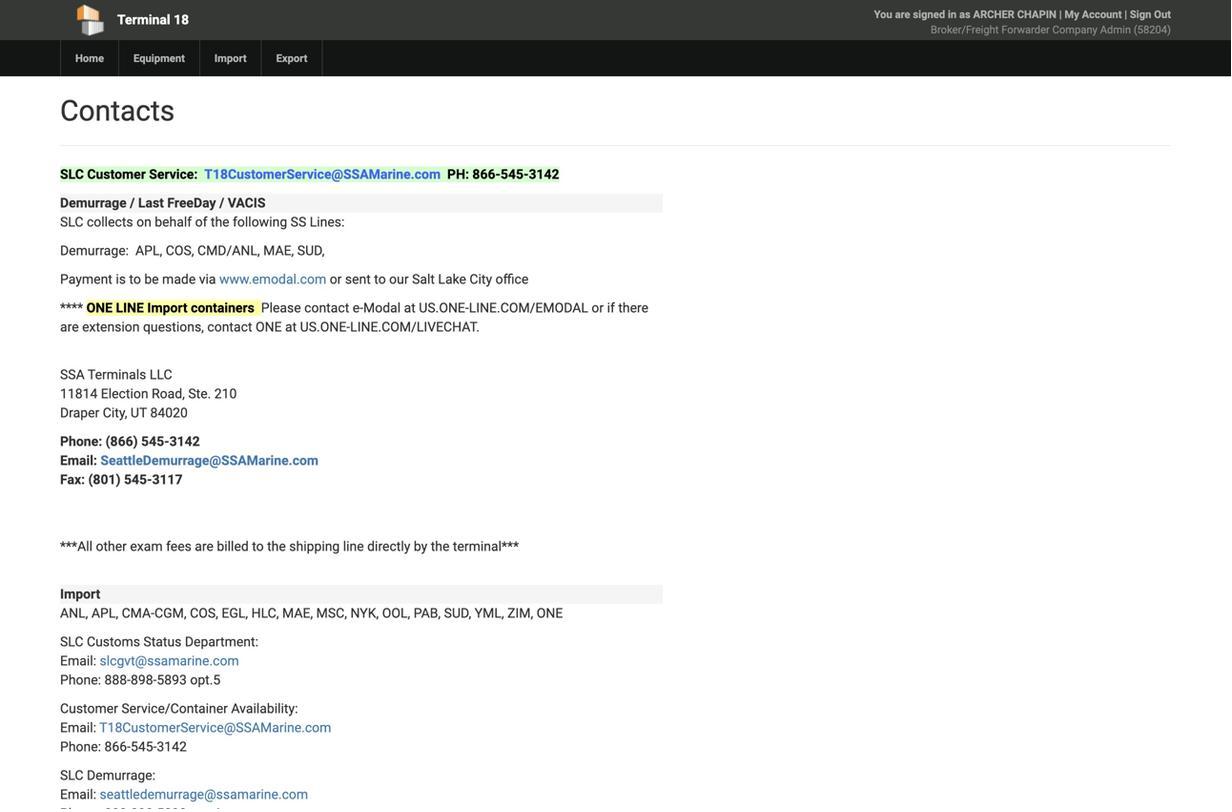 Task type: locate. For each thing, give the bounding box(es) containing it.
phone: up demurrage:
[[60, 739, 101, 755]]

ss
[[291, 214, 307, 230]]

customer service /container availability: email: t18customerservice@ssamarine.com phone: 866-545-3142
[[60, 701, 331, 755]]

equipment
[[134, 52, 185, 64]]

one
[[86, 300, 113, 316], [256, 319, 282, 335], [537, 605, 563, 621]]

www.emodal.com
[[219, 271, 327, 287]]

sud,
[[297, 243, 325, 259], [444, 605, 472, 621]]

0 vertical spatial cos,
[[166, 243, 194, 259]]

you are signed in as archer chapin | my account | sign out broker/freight forwarder company admin (58204)
[[875, 8, 1172, 36]]

0 horizontal spatial import
[[60, 586, 100, 602]]

2 horizontal spatial import
[[215, 52, 247, 64]]

terminal 18 link
[[60, 0, 507, 40]]

email: up the fax:
[[60, 453, 97, 468]]

to right is on the left of page
[[129, 271, 141, 287]]

2 email: from the top
[[60, 653, 96, 669]]

0 vertical spatial us.one-
[[419, 300, 469, 316]]

3117
[[152, 472, 183, 488]]

3142 up slc demurrage: email: seattledemurrage@ssamarine.com
[[157, 739, 187, 755]]

1 horizontal spatial import
[[147, 300, 188, 316]]

1 email: from the top
[[60, 453, 97, 468]]

the right of on the top left of page
[[211, 214, 230, 230]]

line.com/livechat.
[[350, 319, 480, 335]]

t18customerservice@ssamarine.com down /container
[[99, 720, 331, 736]]

slc inside slc customs status department: email: slcgvt@ssamarine.com phone: 888-898-5893 opt.5
[[60, 634, 83, 650]]

home
[[75, 52, 104, 64]]

slc for slc demurrage: email: seattledemurrage@ssamarine.com
[[60, 768, 83, 783]]

/ left vacis
[[219, 195, 224, 211]]

company
[[1053, 23, 1098, 36]]

0 vertical spatial t18customerservice@ssamarine.com
[[204, 166, 441, 182]]

1 vertical spatial sud,
[[444, 605, 472, 621]]

84020
[[150, 405, 188, 421]]

terminal***
[[453, 539, 519, 554]]

phone: for customer
[[60, 739, 101, 755]]

line
[[343, 539, 364, 554]]

1 vertical spatial at
[[285, 319, 297, 335]]

one inside please contact e-modal at us.one-line.com/emodal or if there are extension questions, contact one at us.one-line.com/livechat.
[[256, 319, 282, 335]]

0 horizontal spatial 866-
[[104, 739, 131, 755]]

1 | from the left
[[1060, 8, 1062, 21]]

import link
[[199, 40, 261, 76]]

t18customerservice@ssamarine.com
[[204, 166, 441, 182], [99, 720, 331, 736]]

behalf
[[155, 214, 192, 230]]

1 horizontal spatial contact
[[304, 300, 349, 316]]

****
[[60, 300, 83, 316]]

us.one- down lake
[[419, 300, 469, 316]]

4 email: from the top
[[60, 787, 96, 802]]

0 vertical spatial at
[[404, 300, 416, 316]]

sud, right pab,
[[444, 605, 472, 621]]

t18customerservice@ssamarine.com link up "lines:"
[[204, 166, 441, 182]]

slc down anl,
[[60, 634, 83, 650]]

email: down customs
[[60, 653, 96, 669]]

0 vertical spatial apl,
[[135, 243, 162, 259]]

1 horizontal spatial 866-
[[473, 166, 501, 182]]

directly
[[367, 539, 411, 554]]

cos,
[[166, 243, 194, 259], [190, 605, 218, 621]]

| left sign
[[1125, 8, 1128, 21]]

18
[[174, 12, 189, 28]]

1 / from the left
[[130, 195, 135, 211]]

phone: down the draper
[[60, 434, 102, 449]]

0 horizontal spatial sud,
[[297, 243, 325, 259]]

demurrage:  apl, cos, cmd/anl, mae, sud,
[[60, 243, 325, 259]]

archer
[[974, 8, 1015, 21]]

545-
[[501, 166, 529, 182], [141, 434, 169, 449], [124, 472, 152, 488], [131, 739, 157, 755]]

ool,
[[382, 605, 410, 621]]

line.com/emodal
[[469, 300, 589, 316]]

2 phone: from the top
[[60, 672, 101, 688]]

/ left last
[[130, 195, 135, 211]]

1 horizontal spatial at
[[404, 300, 416, 316]]

the left shipping
[[267, 539, 286, 554]]

on
[[137, 214, 152, 230]]

sign out link
[[1130, 8, 1172, 21]]

mae, up www.emodal.com
[[263, 243, 294, 259]]

3 phone: from the top
[[60, 739, 101, 755]]

or inside please contact e-modal at us.one-line.com/emodal or if there are extension questions, contact one at us.one-line.com/livechat.
[[592, 300, 604, 316]]

1 horizontal spatial are
[[895, 8, 911, 21]]

0 vertical spatial t18customerservice@ssamarine.com link
[[204, 166, 441, 182]]

2 vertical spatial 3142
[[157, 739, 187, 755]]

email: inside customer service /container availability: email: t18customerservice@ssamarine.com phone: 866-545-3142
[[60, 720, 96, 736]]

or left sent
[[330, 271, 342, 287]]

customer down 888-
[[60, 701, 118, 717]]

my account link
[[1065, 8, 1122, 21]]

1 horizontal spatial apl,
[[135, 243, 162, 259]]

apl, up customs
[[91, 605, 118, 621]]

3142 inside customer service /container availability: email: t18customerservice@ssamarine.com phone: 866-545-3142
[[157, 739, 187, 755]]

the right the by
[[431, 539, 450, 554]]

contact left e-
[[304, 300, 349, 316]]

1 horizontal spatial |
[[1125, 8, 1128, 21]]

545- inside customer service /container availability: email: t18customerservice@ssamarine.com phone: 866-545-3142
[[131, 739, 157, 755]]

866-
[[473, 166, 501, 182], [104, 739, 131, 755]]

1 horizontal spatial one
[[256, 319, 282, 335]]

0 horizontal spatial /
[[130, 195, 135, 211]]

1 vertical spatial 3142
[[169, 434, 200, 449]]

signed
[[913, 8, 946, 21]]

3142 up seattledemurrage@ssamarine.com link
[[169, 434, 200, 449]]

2 horizontal spatial one
[[537, 605, 563, 621]]

0 vertical spatial or
[[330, 271, 342, 287]]

payment
[[60, 271, 112, 287]]

demurrage:
[[87, 768, 156, 783]]

0 vertical spatial are
[[895, 8, 911, 21]]

apl, up "be"
[[135, 243, 162, 259]]

out
[[1155, 8, 1172, 21]]

t18customerservice@ssamarine.com link
[[204, 166, 441, 182], [99, 720, 331, 736]]

t18customerservice@ssamarine.com link down /container
[[99, 720, 331, 736]]

are inside you are signed in as archer chapin | my account | sign out broker/freight forwarder company admin (58204)
[[895, 8, 911, 21]]

phone: left 888-
[[60, 672, 101, 688]]

customer up demurrage
[[87, 166, 146, 182]]

0 horizontal spatial |
[[1060, 8, 1062, 21]]

1 vertical spatial 866-
[[104, 739, 131, 755]]

1 vertical spatial are
[[60, 319, 79, 335]]

545- right ph:
[[501, 166, 529, 182]]

1 vertical spatial t18customerservice@ssamarine.com
[[99, 720, 331, 736]]

forwarder
[[1002, 23, 1050, 36]]

slc inside slc demurrage: email: seattledemurrage@ssamarine.com
[[60, 768, 83, 783]]

email: inside slc demurrage: email: seattledemurrage@ssamarine.com
[[60, 787, 96, 802]]

status
[[143, 634, 182, 650]]

us.one- down please on the left of page
[[300, 319, 350, 335]]

chapin
[[1018, 8, 1057, 21]]

seattledemurrage@ssamarine.com link
[[100, 787, 308, 802]]

898-
[[131, 672, 157, 688]]

department:
[[185, 634, 259, 650]]

slc down demurrage
[[60, 214, 83, 230]]

3142
[[529, 166, 560, 182], [169, 434, 200, 449], [157, 739, 187, 755]]

extension
[[82, 319, 140, 335]]

1 vertical spatial or
[[592, 300, 604, 316]]

to left our
[[374, 271, 386, 287]]

slc left demurrage:
[[60, 768, 83, 783]]

demurrage
[[60, 195, 127, 211]]

t18customerservice@ssamarine.com inside customer service /container availability: email: t18customerservice@ssamarine.com phone: 866-545-3142
[[99, 720, 331, 736]]

last
[[138, 195, 164, 211]]

2 slc from the top
[[60, 214, 83, 230]]

mae, right hlc,
[[282, 605, 313, 621]]

1 vertical spatial one
[[256, 319, 282, 335]]

import left export link
[[215, 52, 247, 64]]

seattledemurrage@ssamarine.com
[[101, 453, 319, 468]]

phone: inside customer service /container availability: email: t18customerservice@ssamarine.com phone: 866-545-3142
[[60, 739, 101, 755]]

3142 right ph:
[[529, 166, 560, 182]]

cos, up made
[[166, 243, 194, 259]]

zim,
[[508, 605, 534, 621]]

2 horizontal spatial to
[[374, 271, 386, 287]]

0 horizontal spatial at
[[285, 319, 297, 335]]

import up anl,
[[60, 586, 100, 602]]

email: inside slc customs status department: email: slcgvt@ssamarine.com phone: 888-898-5893 opt.5
[[60, 653, 96, 669]]

demurrage / last freeday / vacis
[[60, 195, 266, 211]]

2 vertical spatial phone:
[[60, 739, 101, 755]]

**** one line import containers
[[60, 300, 258, 316]]

| left my
[[1060, 8, 1062, 21]]

t18customerservice@ssamarine.com up "lines:"
[[204, 166, 441, 182]]

2 / from the left
[[219, 195, 224, 211]]

email: up demurrage:
[[60, 720, 96, 736]]

545- up demurrage:
[[131, 739, 157, 755]]

slc up demurrage
[[60, 166, 84, 182]]

866- inside customer service /container availability: email: t18customerservice@ssamarine.com phone: 866-545-3142
[[104, 739, 131, 755]]

0 vertical spatial contact
[[304, 300, 349, 316]]

1 vertical spatial phone:
[[60, 672, 101, 688]]

please
[[261, 300, 301, 316]]

cos, left the egl,
[[190, 605, 218, 621]]

us.one-
[[419, 300, 469, 316], [300, 319, 350, 335]]

1 horizontal spatial us.one-
[[419, 300, 469, 316]]

1 horizontal spatial or
[[592, 300, 604, 316]]

are down ****
[[60, 319, 79, 335]]

0 horizontal spatial apl,
[[91, 605, 118, 621]]

0 horizontal spatial or
[[330, 271, 342, 287]]

at up the line.com/livechat.
[[404, 300, 416, 316]]

2 vertical spatial import
[[60, 586, 100, 602]]

one up "extension"
[[86, 300, 113, 316]]

one down please on the left of page
[[256, 319, 282, 335]]

are right you
[[895, 8, 911, 21]]

0 horizontal spatial one
[[86, 300, 113, 316]]

866- right ph:
[[473, 166, 501, 182]]

4 slc from the top
[[60, 768, 83, 783]]

email:
[[60, 453, 97, 468], [60, 653, 96, 669], [60, 720, 96, 736], [60, 787, 96, 802]]

one right zim,
[[537, 605, 563, 621]]

0 horizontal spatial contact
[[207, 319, 252, 335]]

to right billed at the bottom of the page
[[252, 539, 264, 554]]

1 horizontal spatial to
[[252, 539, 264, 554]]

email: inside phone: (866) 545-3142 email: seattledemurrage@ssamarine.com fax: (801) 545-3117
[[60, 453, 97, 468]]

email: for phone:
[[60, 453, 97, 468]]

0 horizontal spatial are
[[60, 319, 79, 335]]

sud, down 'ss'
[[297, 243, 325, 259]]

email: down demurrage:
[[60, 787, 96, 802]]

3 email: from the top
[[60, 720, 96, 736]]

1 slc from the top
[[60, 166, 84, 182]]

customer
[[87, 166, 146, 182], [60, 701, 118, 717]]

slc for slc collects on behalf of the following ss lines:
[[60, 214, 83, 230]]

city
[[470, 271, 492, 287]]

llc
[[150, 367, 172, 383]]

contact down containers
[[207, 319, 252, 335]]

import up questions,
[[147, 300, 188, 316]]

***all
[[60, 539, 93, 554]]

seattledemurrage@ssamarine.com
[[100, 787, 308, 802]]

terminal 18
[[117, 12, 189, 28]]

lines:
[[310, 214, 345, 230]]

slc
[[60, 166, 84, 182], [60, 214, 83, 230], [60, 634, 83, 650], [60, 768, 83, 783]]

or for if
[[592, 300, 604, 316]]

3 slc from the top
[[60, 634, 83, 650]]

545- down the 84020
[[141, 434, 169, 449]]

866- up demurrage:
[[104, 739, 131, 755]]

0 vertical spatial import
[[215, 52, 247, 64]]

nyk,
[[351, 605, 379, 621]]

0 vertical spatial mae,
[[263, 243, 294, 259]]

www.emodal.com link
[[219, 271, 327, 287]]

1 vertical spatial customer
[[60, 701, 118, 717]]

or left if
[[592, 300, 604, 316]]

made
[[162, 271, 196, 287]]

1 horizontal spatial /
[[219, 195, 224, 211]]

phone: inside slc customs status department: email: slcgvt@ssamarine.com phone: 888-898-5893 opt.5
[[60, 672, 101, 688]]

at down please on the left of page
[[285, 319, 297, 335]]

apl,
[[135, 243, 162, 259], [91, 605, 118, 621]]

1 phone: from the top
[[60, 434, 102, 449]]

/
[[130, 195, 135, 211], [219, 195, 224, 211]]

1 vertical spatial contact
[[207, 319, 252, 335]]

0 vertical spatial phone:
[[60, 434, 102, 449]]

1 vertical spatial us.one-
[[300, 319, 350, 335]]



Task type: describe. For each thing, give the bounding box(es) containing it.
road,
[[152, 386, 185, 402]]

line
[[116, 300, 144, 316]]

ste.
[[188, 386, 211, 402]]

0 vertical spatial customer
[[87, 166, 146, 182]]

export link
[[261, 40, 322, 76]]

freeday
[[167, 195, 216, 211]]

opt.5
[[190, 672, 221, 688]]

11814
[[60, 386, 98, 402]]

ph:
[[448, 166, 469, 182]]

our
[[389, 271, 409, 287]]

egl,
[[222, 605, 248, 621]]

email: for slc
[[60, 653, 96, 669]]

if
[[607, 300, 615, 316]]

0 vertical spatial 3142
[[529, 166, 560, 182]]

cma-
[[122, 605, 155, 621]]

exam
[[130, 539, 163, 554]]

slc collects on behalf of the following ss lines:
[[60, 214, 345, 230]]

as
[[960, 8, 971, 21]]

slc for slc customer service: t18customerservice@ssamarine.com ph: 866-545-3142
[[60, 166, 84, 182]]

2 | from the left
[[1125, 8, 1128, 21]]

my
[[1065, 8, 1080, 21]]

fees are
[[166, 539, 214, 554]]

there
[[619, 300, 649, 316]]

collects
[[87, 214, 133, 230]]

seattledemurrage@ssamarine.com link
[[101, 453, 319, 468]]

office
[[496, 271, 529, 287]]

0 vertical spatial one
[[86, 300, 113, 316]]

shipping
[[289, 539, 340, 554]]

0 vertical spatial 866-
[[473, 166, 501, 182]]

ut
[[131, 405, 147, 421]]

pab,
[[414, 605, 441, 621]]

anl,
[[60, 605, 88, 621]]

are inside please contact e-modal at us.one-line.com/emodal or if there are extension questions, contact one at us.one-line.com/livechat.
[[60, 319, 79, 335]]

1 vertical spatial import
[[147, 300, 188, 316]]

city,
[[103, 405, 127, 421]]

1 horizontal spatial the
[[267, 539, 286, 554]]

e-
[[353, 300, 364, 316]]

export
[[276, 52, 308, 64]]

phone: for slc
[[60, 672, 101, 688]]

slc customer service: t18customerservice@ssamarine.com ph: 866-545-3142
[[60, 166, 560, 182]]

2 vertical spatial one
[[537, 605, 563, 621]]

hlc,
[[251, 605, 279, 621]]

home link
[[60, 40, 118, 76]]

terminal
[[117, 12, 170, 28]]

customer inside customer service /container availability: email: t18customerservice@ssamarine.com phone: 866-545-3142
[[60, 701, 118, 717]]

anl, apl, cma-cgm, cos, egl, hlc, mae, msc, nyk, ool, pab, sud, yml, zim, one
[[60, 605, 563, 621]]

phone: inside phone: (866) 545-3142 email: seattledemurrage@ssamarine.com fax: (801) 545-3117
[[60, 434, 102, 449]]

slc for slc customs status department: email: slcgvt@ssamarine.com phone: 888-898-5893 opt.5
[[60, 634, 83, 650]]

***all other exam fees are billed to the shipping line directly by the terminal***
[[60, 539, 519, 554]]

5893
[[157, 672, 187, 688]]

ssa
[[60, 367, 85, 383]]

billed
[[217, 539, 249, 554]]

yml,
[[475, 605, 504, 621]]

salt
[[412, 271, 435, 287]]

slcgvt@ssamarine.com link
[[100, 653, 239, 669]]

payment is to be made via www.emodal.com or sent to our salt lake city office
[[60, 271, 529, 287]]

msc,
[[316, 605, 347, 621]]

2 horizontal spatial the
[[431, 539, 450, 554]]

by
[[414, 539, 428, 554]]

contacts
[[60, 94, 175, 128]]

(866)
[[106, 434, 138, 449]]

sent
[[345, 271, 371, 287]]

lake
[[438, 271, 466, 287]]

email: for customer
[[60, 720, 96, 736]]

545- right (801)
[[124, 472, 152, 488]]

customs
[[87, 634, 140, 650]]

of
[[195, 214, 207, 230]]

fax:
[[60, 472, 85, 488]]

admin
[[1101, 23, 1132, 36]]

via
[[199, 271, 216, 287]]

be
[[144, 271, 159, 287]]

questions,
[[143, 319, 204, 335]]

please contact e-modal at us.one-line.com/emodal or if there are extension questions, contact one at us.one-line.com/livechat.
[[60, 300, 649, 335]]

cgm,
[[155, 605, 187, 621]]

0 horizontal spatial us.one-
[[300, 319, 350, 335]]

0 vertical spatial sud,
[[297, 243, 325, 259]]

service:
[[149, 166, 198, 182]]

sign
[[1130, 8, 1152, 21]]

1 vertical spatial mae,
[[282, 605, 313, 621]]

terminals
[[88, 367, 146, 383]]

phone: (866) 545-3142 email: seattledemurrage@ssamarine.com fax: (801) 545-3117
[[60, 434, 319, 488]]

is
[[116, 271, 126, 287]]

in
[[948, 8, 957, 21]]

following
[[233, 214, 287, 230]]

slc demurrage: email: seattledemurrage@ssamarine.com
[[60, 768, 308, 802]]

slcgvt@ssamarine.com
[[100, 653, 239, 669]]

/container
[[165, 701, 228, 717]]

0 horizontal spatial to
[[129, 271, 141, 287]]

1 horizontal spatial sud,
[[444, 605, 472, 621]]

3142 inside phone: (866) 545-3142 email: seattledemurrage@ssamarine.com fax: (801) 545-3117
[[169, 434, 200, 449]]

888-
[[104, 672, 131, 688]]

1 vertical spatial t18customerservice@ssamarine.com link
[[99, 720, 331, 736]]

availability:
[[231, 701, 298, 717]]

1 vertical spatial cos,
[[190, 605, 218, 621]]

or for sent
[[330, 271, 342, 287]]

1 vertical spatial apl,
[[91, 605, 118, 621]]

0 horizontal spatial the
[[211, 214, 230, 230]]

(801)
[[88, 472, 121, 488]]

account
[[1082, 8, 1122, 21]]

election
[[101, 386, 148, 402]]

you
[[875, 8, 893, 21]]



Task type: vqa. For each thing, say whether or not it's contained in the screenshot.
You
yes



